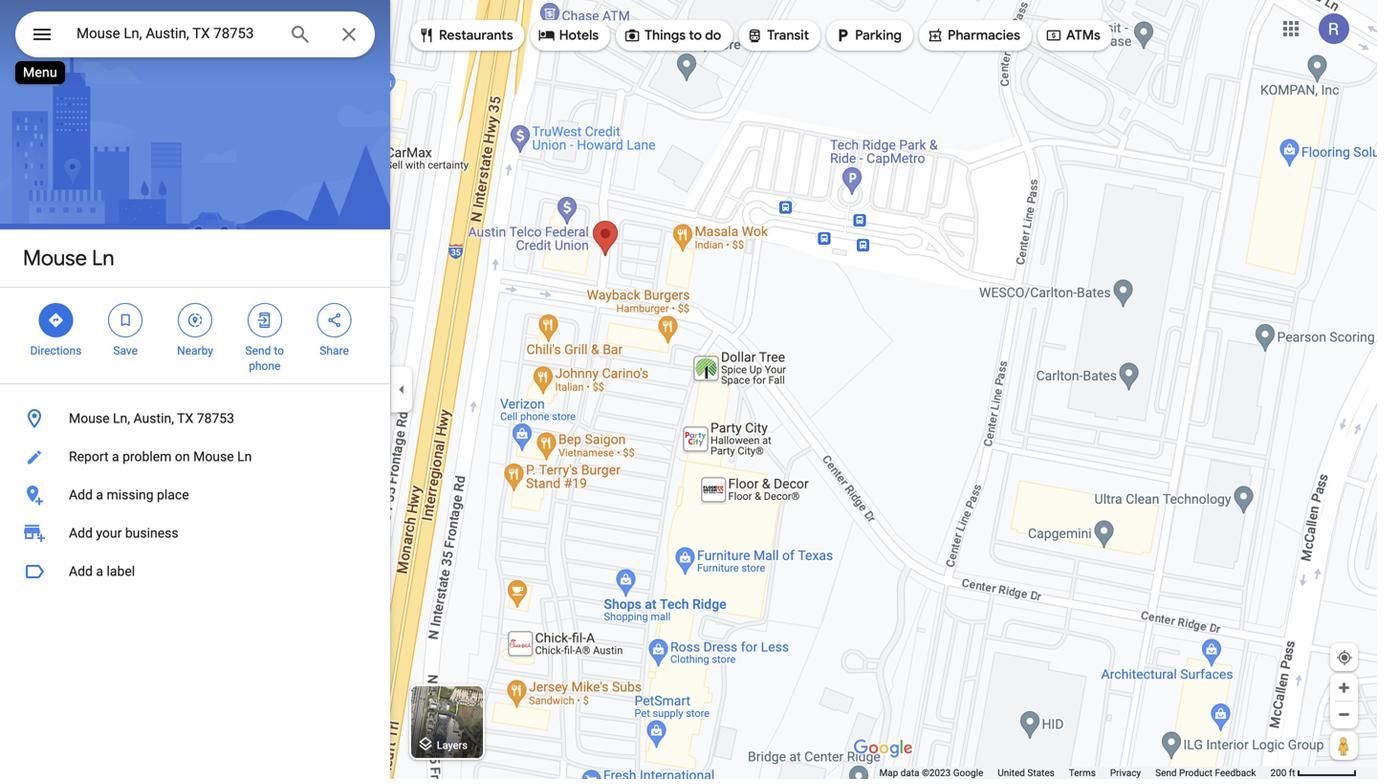 Task type: locate. For each thing, give the bounding box(es) containing it.
map
[[879, 767, 898, 779]]

0 vertical spatial a
[[112, 449, 119, 465]]

google maps element
[[0, 0, 1377, 779]]

a for missing
[[96, 487, 103, 503]]

1 vertical spatial a
[[96, 487, 103, 503]]

footer containing map data ©2023 google
[[879, 767, 1270, 779]]

terms button
[[1069, 767, 1096, 779]]

add down report
[[69, 487, 93, 503]]

1 vertical spatial ln
[[237, 449, 252, 465]]

 atms
[[1045, 25, 1101, 46]]

none field inside mouse ln, austin, tx 78753 field
[[77, 22, 274, 45]]

add your business link
[[0, 515, 390, 553]]

united
[[998, 767, 1025, 779]]

1 horizontal spatial ln
[[237, 449, 252, 465]]

200
[[1270, 767, 1287, 779]]

0 vertical spatial to
[[689, 27, 702, 44]]

1 horizontal spatial send
[[1155, 767, 1177, 779]]

add for add a missing place
[[69, 487, 93, 503]]

show street view coverage image
[[1330, 732, 1358, 760]]

 restaurants
[[418, 25, 513, 46]]

mouse
[[23, 245, 87, 272], [69, 411, 110, 427], [193, 449, 234, 465]]

terms
[[1069, 767, 1096, 779]]

0 horizontal spatial send
[[245, 344, 271, 358]]

send product feedback
[[1155, 767, 1256, 779]]

0 vertical spatial mouse
[[23, 245, 87, 272]]

actions for mouse ln region
[[0, 288, 390, 383]]

tx
[[177, 411, 193, 427]]

ln
[[92, 245, 114, 272], [237, 449, 252, 465]]

©2023
[[922, 767, 951, 779]]

zoom out image
[[1337, 708, 1351, 722]]

add
[[69, 487, 93, 503], [69, 526, 93, 541], [69, 564, 93, 580]]

google
[[953, 767, 983, 779]]

1 add from the top
[[69, 487, 93, 503]]

a inside button
[[96, 564, 103, 580]]

add left label
[[69, 564, 93, 580]]


[[418, 25, 435, 46]]

1 vertical spatial add
[[69, 526, 93, 541]]

on
[[175, 449, 190, 465]]

2 vertical spatial a
[[96, 564, 103, 580]]

 pharmacies
[[927, 25, 1020, 46]]

a left label
[[96, 564, 103, 580]]

share
[[320, 344, 349, 358]]

parking
[[855, 27, 902, 44]]

0 vertical spatial send
[[245, 344, 271, 358]]

0 horizontal spatial to
[[274, 344, 284, 358]]

business
[[125, 526, 178, 541]]


[[746, 25, 763, 46]]

feedback
[[1215, 767, 1256, 779]]

add a label button
[[0, 553, 390, 591]]

send for send product feedback
[[1155, 767, 1177, 779]]

mouse left ln,
[[69, 411, 110, 427]]

a
[[112, 449, 119, 465], [96, 487, 103, 503], [96, 564, 103, 580]]

add inside add your business link
[[69, 526, 93, 541]]


[[256, 310, 273, 331]]

states
[[1028, 767, 1055, 779]]

to left do
[[689, 27, 702, 44]]

to up the phone
[[274, 344, 284, 358]]

send product feedback button
[[1155, 767, 1256, 779]]

1 horizontal spatial to
[[689, 27, 702, 44]]

send inside send to phone
[[245, 344, 271, 358]]

add inside 'add a missing place' button
[[69, 487, 93, 503]]

 search field
[[15, 11, 375, 61]]

privacy
[[1110, 767, 1141, 779]]

Mouse Ln, Austin, TX 78753 field
[[15, 11, 375, 57]]

mouse ln main content
[[0, 0, 390, 779]]

send inside send product feedback button
[[1155, 767, 1177, 779]]

restaurants
[[439, 27, 513, 44]]

add left your
[[69, 526, 93, 541]]

hotels
[[559, 27, 599, 44]]

do
[[705, 27, 721, 44]]

 things to do
[[624, 25, 721, 46]]

200 ft button
[[1270, 767, 1357, 779]]

report a problem on mouse ln
[[69, 449, 252, 465]]

2 vertical spatial add
[[69, 564, 93, 580]]

send left product
[[1155, 767, 1177, 779]]

a left missing
[[96, 487, 103, 503]]

3 add from the top
[[69, 564, 93, 580]]

None field
[[77, 22, 274, 45]]

2 vertical spatial mouse
[[193, 449, 234, 465]]

mouse for mouse ln
[[23, 245, 87, 272]]

missing
[[107, 487, 154, 503]]

to inside send to phone
[[274, 344, 284, 358]]

report
[[69, 449, 109, 465]]

send up the phone
[[245, 344, 271, 358]]

ln right on
[[237, 449, 252, 465]]

ln up save
[[92, 245, 114, 272]]

2 add from the top
[[69, 526, 93, 541]]

add inside 'add a label' button
[[69, 564, 93, 580]]

layers
[[437, 740, 468, 752]]

1 vertical spatial mouse
[[69, 411, 110, 427]]

to
[[689, 27, 702, 44], [274, 344, 284, 358]]

mouse right on
[[193, 449, 234, 465]]


[[31, 21, 54, 48]]

0 horizontal spatial ln
[[92, 245, 114, 272]]

1 vertical spatial to
[[274, 344, 284, 358]]

send
[[245, 344, 271, 358], [1155, 767, 1177, 779]]

data
[[901, 767, 920, 779]]


[[186, 310, 204, 331]]

0 vertical spatial add
[[69, 487, 93, 503]]

footer
[[879, 767, 1270, 779]]

pharmacies
[[948, 27, 1020, 44]]

mouse up ""
[[23, 245, 87, 272]]

1 vertical spatial send
[[1155, 767, 1177, 779]]

google account: ruby anderson  
(rubyanndersson@gmail.com) image
[[1319, 14, 1349, 44]]

report a problem on mouse ln button
[[0, 438, 390, 476]]

a right report
[[112, 449, 119, 465]]



Task type: describe. For each thing, give the bounding box(es) containing it.
map data ©2023 google
[[879, 767, 983, 779]]

mouse ln, austin, tx 78753 button
[[0, 400, 390, 438]]

directions
[[30, 344, 82, 358]]

78753
[[197, 411, 234, 427]]

 transit
[[746, 25, 809, 46]]


[[927, 25, 944, 46]]

a for problem
[[112, 449, 119, 465]]

200 ft
[[1270, 767, 1295, 779]]


[[834, 25, 851, 46]]

mouse ln
[[23, 245, 114, 272]]

mouse ln, austin, tx 78753
[[69, 411, 234, 427]]

place
[[157, 487, 189, 503]]

footer inside "google maps" element
[[879, 767, 1270, 779]]


[[1045, 25, 1062, 46]]

add a missing place
[[69, 487, 189, 503]]

add a label
[[69, 564, 135, 580]]

 parking
[[834, 25, 902, 46]]

privacy button
[[1110, 767, 1141, 779]]


[[47, 310, 64, 331]]

send to phone
[[245, 344, 284, 373]]

nearby
[[177, 344, 213, 358]]

things
[[645, 27, 686, 44]]

united states button
[[998, 767, 1055, 779]]

save
[[113, 344, 138, 358]]

add for add a label
[[69, 564, 93, 580]]

transit
[[767, 27, 809, 44]]

 hotels
[[538, 25, 599, 46]]


[[624, 25, 641, 46]]

0 vertical spatial ln
[[92, 245, 114, 272]]

product
[[1179, 767, 1213, 779]]

label
[[107, 564, 135, 580]]

united states
[[998, 767, 1055, 779]]


[[326, 310, 343, 331]]

show your location image
[[1336, 649, 1353, 667]]

add a missing place button
[[0, 476, 390, 515]]

austin,
[[133, 411, 174, 427]]

 button
[[15, 11, 69, 61]]

your
[[96, 526, 122, 541]]

mouse for mouse ln, austin, tx 78753
[[69, 411, 110, 427]]

problem
[[122, 449, 172, 465]]

collapse side panel image
[[391, 379, 412, 400]]


[[117, 310, 134, 331]]

ln,
[[113, 411, 130, 427]]

ln inside button
[[237, 449, 252, 465]]


[[538, 25, 555, 46]]

ft
[[1289, 767, 1295, 779]]

atms
[[1066, 27, 1101, 44]]

add for add your business
[[69, 526, 93, 541]]

phone
[[249, 360, 281, 373]]

zoom in image
[[1337, 681, 1351, 695]]

add your business
[[69, 526, 178, 541]]

to inside  things to do
[[689, 27, 702, 44]]

send for send to phone
[[245, 344, 271, 358]]

a for label
[[96, 564, 103, 580]]



Task type: vqa. For each thing, say whether or not it's contained in the screenshot.
United States button
yes



